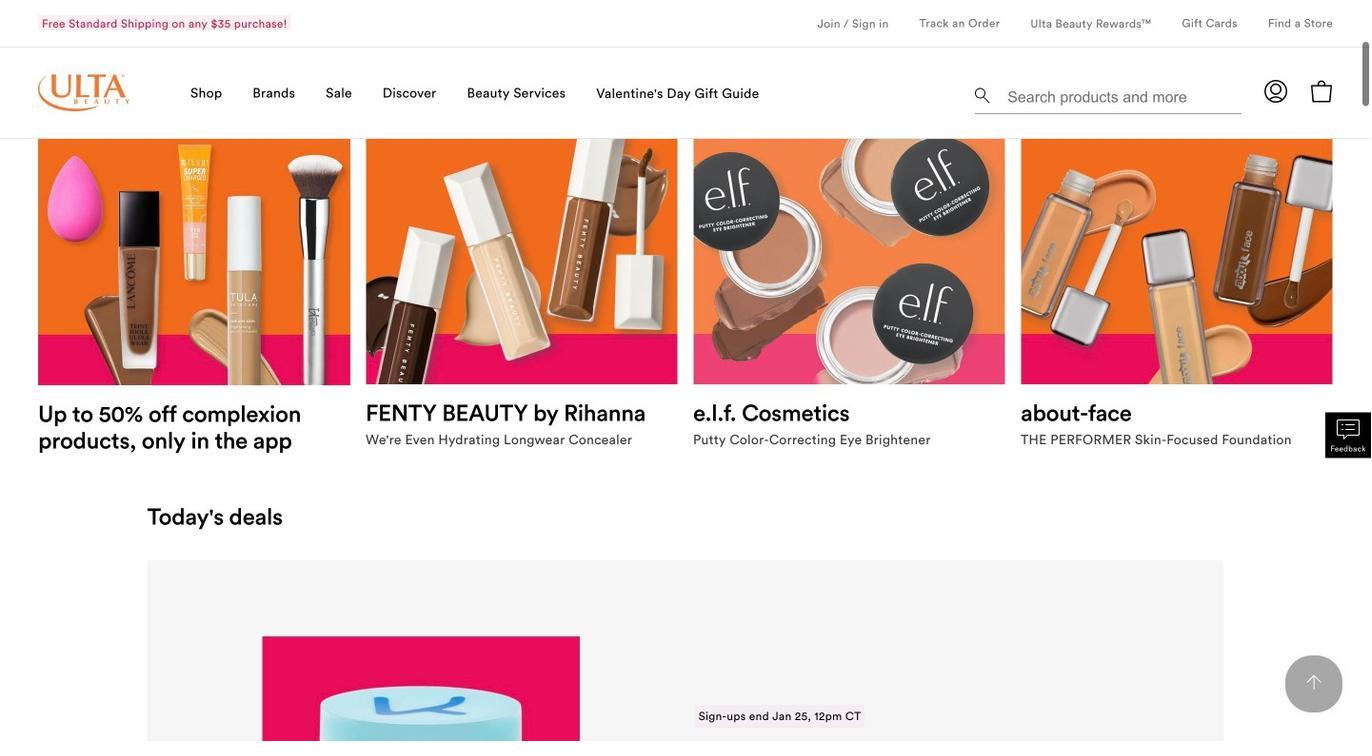 Task type: vqa. For each thing, say whether or not it's contained in the screenshot.
first StarFilled image from the right
no



Task type: describe. For each thing, give the bounding box(es) containing it.
back to top image
[[1306, 675, 1322, 691]]

Search products and more search field
[[1005, 76, 1236, 110]]

1 / 1 group
[[147, 561, 1224, 742]]



Task type: locate. For each thing, give the bounding box(es) containing it.
log in to your ulta account image
[[1264, 80, 1287, 103]]

None search field
[[975, 72, 1242, 118]]

region
[[38, 88, 1333, 473]]

dash to beauty the more sign-ups, the better the deal on this supermello hyaluronic gel cream. image
[[262, 637, 580, 742]]

0 items in bag image
[[1310, 80, 1333, 103]]

$15 shape tape full coverage, ultra creamy & radiant medium coverage concealers. image
[[584, 0, 1371, 105]]

next slide image
[[1318, 94, 1333, 110]]



